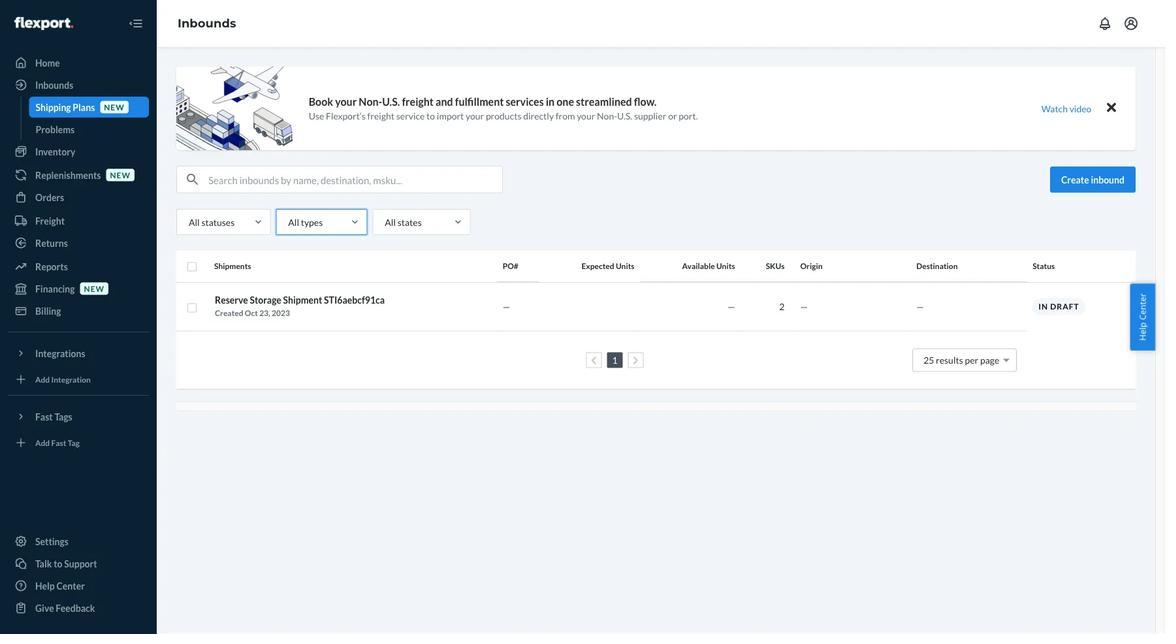 Task type: vqa. For each thing, say whether or not it's contained in the screenshot.
in
yes



Task type: describe. For each thing, give the bounding box(es) containing it.
shipments
[[214, 262, 251, 271]]

add integration link
[[8, 369, 149, 390]]

close image
[[1108, 100, 1117, 115]]

use
[[309, 110, 324, 121]]

from
[[556, 110, 575, 121]]

3 — from the left
[[801, 301, 808, 312]]

returns
[[35, 238, 68, 249]]

support
[[64, 558, 97, 569]]

add fast tag link
[[8, 433, 149, 454]]

shipment
[[283, 295, 322, 306]]

in
[[1039, 302, 1049, 311]]

all for all states
[[385, 217, 396, 228]]

freight
[[35, 215, 65, 226]]

orders link
[[8, 187, 149, 208]]

destination
[[917, 262, 958, 271]]

23,
[[260, 308, 270, 318]]

help center link
[[8, 576, 149, 597]]

units for available units
[[717, 262, 736, 271]]

statuses
[[202, 217, 235, 228]]

give feedback button
[[8, 598, 149, 619]]

draft
[[1051, 302, 1080, 311]]

open notifications image
[[1098, 16, 1114, 31]]

to inside book your non-u.s. freight and fulfillment services in one streamlined flow. use flexport's freight service to import your products directly from your non-u.s. supplier or port.
[[427, 110, 435, 121]]

flexport's
[[326, 110, 366, 121]]

integrations button
[[8, 343, 149, 364]]

1 horizontal spatial your
[[466, 110, 484, 121]]

expected
[[582, 262, 615, 271]]

create inbound button
[[1051, 167, 1136, 193]]

expected units
[[582, 262, 635, 271]]

watch video
[[1042, 103, 1092, 114]]

oct
[[245, 308, 258, 318]]

0 horizontal spatial u.s.
[[382, 95, 400, 108]]

0 horizontal spatial freight
[[368, 110, 395, 121]]

new for financing
[[84, 284, 105, 293]]

1 vertical spatial fast
[[51, 438, 66, 448]]

1 vertical spatial inbounds
[[35, 79, 73, 91]]

close navigation image
[[128, 16, 144, 31]]

0 horizontal spatial your
[[335, 95, 357, 108]]

square image for —
[[187, 303, 197, 313]]

1 horizontal spatial u.s.
[[618, 110, 633, 121]]

center inside help center link
[[57, 581, 85, 592]]

per
[[965, 355, 979, 366]]

products
[[486, 110, 522, 121]]

video
[[1070, 103, 1092, 114]]

one
[[557, 95, 574, 108]]

0 vertical spatial freight
[[402, 95, 434, 108]]

2023
[[272, 308, 290, 318]]

storage
[[250, 295, 282, 306]]

shipping
[[36, 102, 71, 113]]

flow.
[[634, 95, 657, 108]]

all states
[[385, 217, 422, 228]]

new for replenishments
[[110, 170, 131, 180]]

services
[[506, 95, 544, 108]]

port.
[[679, 110, 698, 121]]

add integration
[[35, 375, 91, 384]]

add fast tag
[[35, 438, 80, 448]]

create inbound
[[1062, 174, 1125, 185]]

origin
[[801, 262, 823, 271]]

chevron right image
[[633, 356, 639, 365]]

home
[[35, 57, 60, 68]]

reserve
[[215, 295, 248, 306]]

1 — from the left
[[503, 301, 510, 312]]

all for all types
[[288, 217, 299, 228]]

all types
[[288, 217, 323, 228]]

all for all statuses
[[189, 217, 200, 228]]

fast tags button
[[8, 406, 149, 427]]

import
[[437, 110, 464, 121]]

Search inbounds by name, destination, msku... text field
[[208, 167, 503, 193]]

and
[[436, 95, 453, 108]]

chevron left image
[[592, 356, 597, 365]]

create
[[1062, 174, 1090, 185]]

square image for po#
[[187, 262, 197, 272]]

open account menu image
[[1124, 16, 1140, 31]]

feedback
[[56, 603, 95, 614]]

supplier
[[634, 110, 667, 121]]

problems
[[36, 124, 75, 135]]

1 horizontal spatial inbounds
[[178, 16, 236, 30]]

integrations
[[35, 348, 85, 359]]

talk to support button
[[8, 553, 149, 574]]

2 horizontal spatial your
[[577, 110, 596, 121]]

0 horizontal spatial help
[[35, 581, 55, 592]]

units for expected units
[[616, 262, 635, 271]]

in
[[546, 95, 555, 108]]



Task type: locate. For each thing, give the bounding box(es) containing it.
types
[[301, 217, 323, 228]]

0 horizontal spatial inbounds
[[35, 79, 73, 91]]

square image left shipments
[[187, 262, 197, 272]]

add left the integration
[[35, 375, 50, 384]]

settings
[[35, 536, 69, 547]]

or
[[669, 110, 677, 121]]

watch video button
[[1033, 99, 1101, 118]]

1 link
[[610, 355, 621, 366]]

your up flexport's
[[335, 95, 357, 108]]

0 horizontal spatial inbounds link
[[8, 74, 149, 95]]

new up "orders" link
[[110, 170, 131, 180]]

your down 'fulfillment'
[[466, 110, 484, 121]]

2 horizontal spatial all
[[385, 217, 396, 228]]

fast
[[35, 411, 53, 422], [51, 438, 66, 448]]

all left the statuses
[[189, 217, 200, 228]]

u.s. up service
[[382, 95, 400, 108]]

1 vertical spatial center
[[57, 581, 85, 592]]

inbounds
[[178, 16, 236, 30], [35, 79, 73, 91]]

2 all from the left
[[288, 217, 299, 228]]

book
[[309, 95, 333, 108]]

tag
[[68, 438, 80, 448]]

1 horizontal spatial help center
[[1137, 294, 1149, 341]]

1 horizontal spatial freight
[[402, 95, 434, 108]]

25 results per page option
[[924, 355, 1000, 366]]

units
[[616, 262, 635, 271], [717, 262, 736, 271]]

problems link
[[29, 119, 149, 140]]

freight up service
[[402, 95, 434, 108]]

all left states
[[385, 217, 396, 228]]

give feedback
[[35, 603, 95, 614]]

add for add integration
[[35, 375, 50, 384]]

page
[[981, 355, 1000, 366]]

fast tags
[[35, 411, 72, 422]]

all left the "types" on the top of the page
[[288, 217, 299, 228]]

3 all from the left
[[385, 217, 396, 228]]

fulfillment
[[455, 95, 504, 108]]

service
[[396, 110, 425, 121]]

replenishments
[[35, 170, 101, 181]]

plans
[[73, 102, 95, 113]]

add
[[35, 375, 50, 384], [35, 438, 50, 448]]

freight left service
[[368, 110, 395, 121]]

0 horizontal spatial all
[[189, 217, 200, 228]]

to right talk on the left
[[54, 558, 62, 569]]

non-
[[359, 95, 382, 108], [597, 110, 618, 121]]

reports
[[35, 261, 68, 272]]

— down the destination
[[917, 301, 925, 312]]

1 vertical spatial non-
[[597, 110, 618, 121]]

all statuses
[[189, 217, 235, 228]]

help inside button
[[1137, 322, 1149, 341]]

freight link
[[8, 210, 149, 231]]

1 vertical spatial square image
[[187, 303, 197, 313]]

0 vertical spatial square image
[[187, 262, 197, 272]]

billing link
[[8, 301, 149, 322]]

talk to support
[[35, 558, 97, 569]]

orders
[[35, 192, 64, 203]]

flexport logo image
[[14, 17, 73, 30]]

your right from at the top left of the page
[[577, 110, 596, 121]]

reserve storage shipment sti6aebcf91ca created oct 23, 2023
[[215, 295, 385, 318]]

25
[[924, 355, 935, 366]]

new down reports 'link'
[[84, 284, 105, 293]]

center inside help center button
[[1137, 294, 1149, 320]]

0 vertical spatial help center
[[1137, 294, 1149, 341]]

fast left tag
[[51, 438, 66, 448]]

1 units from the left
[[616, 262, 635, 271]]

2 units from the left
[[717, 262, 736, 271]]

square image left created
[[187, 303, 197, 313]]

1 vertical spatial new
[[110, 170, 131, 180]]

25 results per page
[[924, 355, 1000, 366]]

to left import
[[427, 110, 435, 121]]

0 horizontal spatial units
[[616, 262, 635, 271]]

1 vertical spatial help center
[[35, 581, 85, 592]]

results
[[936, 355, 964, 366]]

help center button
[[1131, 284, 1156, 351]]

u.s. down streamlined at the top of page
[[618, 110, 633, 121]]

inventory link
[[8, 141, 149, 162]]

available units
[[683, 262, 736, 271]]

integration
[[51, 375, 91, 384]]

0 vertical spatial help
[[1137, 322, 1149, 341]]

0 vertical spatial new
[[104, 102, 125, 112]]

units right available
[[717, 262, 736, 271]]

1
[[613, 355, 618, 366]]

1 vertical spatial add
[[35, 438, 50, 448]]

inbound
[[1092, 174, 1125, 185]]

non- down streamlined at the top of page
[[597, 110, 618, 121]]

available
[[683, 262, 715, 271]]

1 vertical spatial inbounds link
[[8, 74, 149, 95]]

2 vertical spatial new
[[84, 284, 105, 293]]

created
[[215, 308, 243, 318]]

watch
[[1042, 103, 1068, 114]]

1 horizontal spatial inbounds link
[[178, 16, 236, 30]]

help center inside button
[[1137, 294, 1149, 341]]

square image
[[187, 262, 197, 272], [187, 303, 197, 313]]

to inside button
[[54, 558, 62, 569]]

u.s.
[[382, 95, 400, 108], [618, 110, 633, 121]]

units right expected
[[616, 262, 635, 271]]

4 — from the left
[[917, 301, 925, 312]]

home link
[[8, 52, 149, 73]]

help center
[[1137, 294, 1149, 341], [35, 581, 85, 592]]

0 vertical spatial fast
[[35, 411, 53, 422]]

returns link
[[8, 233, 149, 254]]

1 vertical spatial help
[[35, 581, 55, 592]]

0 vertical spatial to
[[427, 110, 435, 121]]

0 horizontal spatial to
[[54, 558, 62, 569]]

— right 2
[[801, 301, 808, 312]]

0 vertical spatial add
[[35, 375, 50, 384]]

1 vertical spatial u.s.
[[618, 110, 633, 121]]

2 add from the top
[[35, 438, 50, 448]]

fast inside 'dropdown button'
[[35, 411, 53, 422]]

new for shipping plans
[[104, 102, 125, 112]]

0 vertical spatial u.s.
[[382, 95, 400, 108]]

add for add fast tag
[[35, 438, 50, 448]]

non- up flexport's
[[359, 95, 382, 108]]

po#
[[503, 262, 519, 271]]

1 horizontal spatial non-
[[597, 110, 618, 121]]

1 all from the left
[[189, 217, 200, 228]]

— down po#
[[503, 301, 510, 312]]

book your non-u.s. freight and fulfillment services in one streamlined flow. use flexport's freight service to import your products directly from your non-u.s. supplier or port.
[[309, 95, 698, 121]]

0 vertical spatial inbounds link
[[178, 16, 236, 30]]

1 horizontal spatial all
[[288, 217, 299, 228]]

1 horizontal spatial help
[[1137, 322, 1149, 341]]

reports link
[[8, 256, 149, 277]]

— down available units
[[728, 301, 736, 312]]

1 horizontal spatial to
[[427, 110, 435, 121]]

talk
[[35, 558, 52, 569]]

1 square image from the top
[[187, 262, 197, 272]]

add down fast tags on the bottom left of the page
[[35, 438, 50, 448]]

status
[[1033, 262, 1056, 271]]

your
[[335, 95, 357, 108], [466, 110, 484, 121], [577, 110, 596, 121]]

new
[[104, 102, 125, 112], [110, 170, 131, 180], [84, 284, 105, 293]]

0 horizontal spatial help center
[[35, 581, 85, 592]]

tags
[[55, 411, 72, 422]]

1 horizontal spatial center
[[1137, 294, 1149, 320]]

0 horizontal spatial center
[[57, 581, 85, 592]]

sti6aebcf91ca
[[324, 295, 385, 306]]

financing
[[35, 283, 75, 294]]

in draft
[[1039, 302, 1080, 311]]

1 horizontal spatial units
[[717, 262, 736, 271]]

directly
[[524, 110, 554, 121]]

inventory
[[35, 146, 75, 157]]

new right 'plans' on the left
[[104, 102, 125, 112]]

1 vertical spatial to
[[54, 558, 62, 569]]

states
[[398, 217, 422, 228]]

2 — from the left
[[728, 301, 736, 312]]

fast left tags
[[35, 411, 53, 422]]

0 horizontal spatial non-
[[359, 95, 382, 108]]

0 vertical spatial center
[[1137, 294, 1149, 320]]

2 square image from the top
[[187, 303, 197, 313]]

0 vertical spatial inbounds
[[178, 16, 236, 30]]

1 vertical spatial freight
[[368, 110, 395, 121]]

1 add from the top
[[35, 375, 50, 384]]

inbounds link
[[178, 16, 236, 30], [8, 74, 149, 95]]

billing
[[35, 305, 61, 317]]

0 vertical spatial non-
[[359, 95, 382, 108]]

shipping plans
[[36, 102, 95, 113]]

2
[[780, 301, 785, 312]]

skus
[[766, 262, 785, 271]]

give
[[35, 603, 54, 614]]



